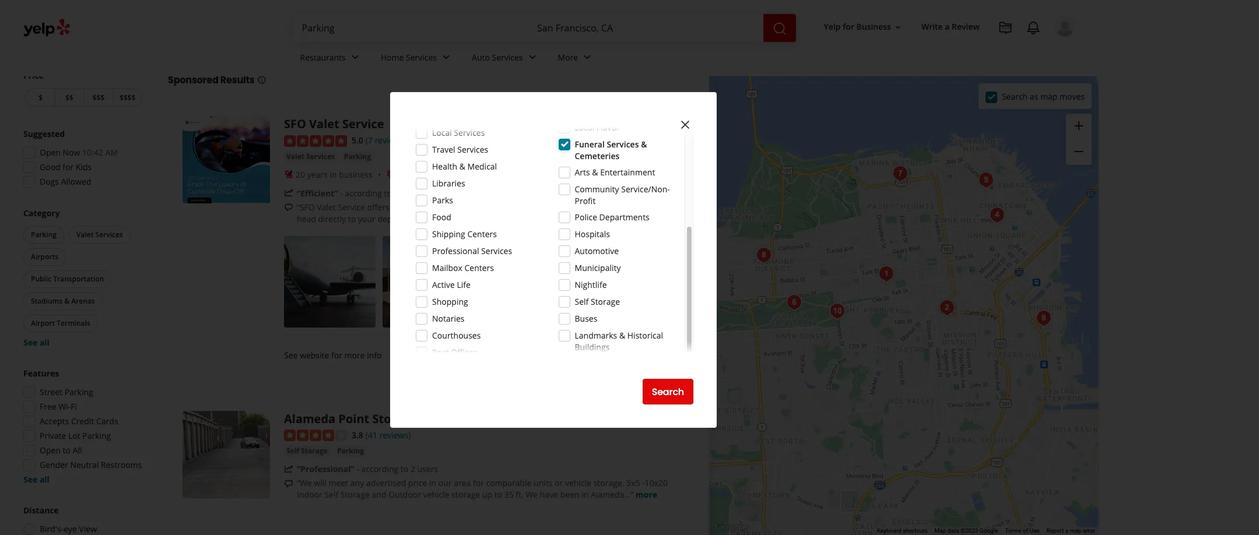 Task type: vqa. For each thing, say whether or not it's contained in the screenshot.
Valet Services BUTTON to the bottom
yes



Task type: locate. For each thing, give the bounding box(es) containing it.
0 vertical spatial open
[[40, 147, 61, 158]]

in inside "sfo valet service offers curbside valet parking at sfo international airport. check-in online, then head directly to your departing terminal. an sfo valet service representative will…"
[[612, 202, 619, 213]]

2 see all button from the top
[[23, 474, 50, 486]]

for
[[843, 21, 855, 32], [63, 162, 74, 173], [331, 350, 343, 361], [473, 478, 484, 489]]

parks
[[432, 195, 453, 206]]

all for features
[[40, 474, 50, 486]]

24 chevron down v2 image inside home services link
[[439, 50, 453, 64]]

parking button up airports
[[23, 226, 64, 244]]

3 24 chevron down v2 image from the left
[[581, 50, 595, 64]]

see all down airport
[[23, 337, 50, 348]]

1 vertical spatial a
[[1066, 528, 1069, 535]]

post
[[432, 347, 449, 358]]

a right write
[[946, 21, 950, 32]]

valet up transportation
[[76, 230, 94, 240]]

according up advertised
[[362, 464, 399, 475]]

search for search
[[652, 385, 685, 399]]

to left your
[[348, 213, 356, 224]]

2 vertical spatial parking button
[[335, 446, 366, 458]]

1 vertical spatial parking button
[[23, 226, 64, 244]]

0 vertical spatial centers
[[468, 229, 497, 240]]

see all button down airport
[[23, 337, 50, 348]]

view right eye
[[79, 524, 97, 535]]

1 vertical spatial -
[[357, 464, 359, 475]]

your
[[358, 213, 376, 224]]

self inside "search" dialog
[[575, 296, 589, 308]]

keyboard
[[878, 528, 902, 535]]

2 24 chevron down v2 image from the left
[[439, 50, 453, 64]]

centers up 'professional services'
[[468, 229, 497, 240]]

directly
[[318, 213, 346, 224]]

see all button down gender
[[23, 474, 50, 486]]

according down business
[[345, 188, 382, 199]]

- right 5x5
[[643, 478, 645, 489]]

search left the as
[[1003, 91, 1028, 102]]

elif parking image
[[936, 296, 959, 320]]

0 horizontal spatial map
[[1041, 91, 1058, 102]]

vehicle down our
[[423, 490, 450, 501]]

point
[[339, 411, 370, 427]]

16 speech v2 image for alameda point storage
[[284, 480, 294, 489]]

police departments
[[575, 212, 650, 223]]

20
[[296, 169, 305, 180]]

more down 10x20
[[636, 490, 658, 501]]

centers for shipping centers
[[468, 229, 497, 240]]

top 10 best parking near san francisco, california
[[168, 41, 514, 61]]

& inside button
[[64, 296, 69, 306]]

price group
[[23, 70, 145, 109]]

16 speech v2 image down 16 trending v2 icon
[[284, 480, 294, 489]]

group containing features
[[20, 368, 145, 486]]

1 vertical spatial see all button
[[23, 474, 50, 486]]

0 vertical spatial a
[[946, 21, 950, 32]]

0 horizontal spatial -
[[340, 188, 343, 199]]

1 vertical spatial centers
[[465, 263, 494, 274]]

map region
[[613, 0, 1211, 536]]

self down 'meet'
[[325, 490, 339, 501]]

parking link down 3.8
[[335, 446, 366, 458]]

eye
[[64, 524, 77, 535]]

more link down online, on the top of page
[[614, 213, 636, 224]]

group
[[1067, 114, 1092, 165], [20, 128, 145, 191], [21, 208, 145, 349], [20, 368, 145, 486]]

16 info v2 image
[[677, 48, 686, 58]]

0 horizontal spatial valet services
[[76, 230, 123, 240]]

1 see all from the top
[[23, 337, 50, 348]]

entertainment
[[601, 167, 656, 178]]

storage inside "search" dialog
[[591, 296, 620, 308]]

to left all
[[63, 445, 71, 456]]

(7 reviews)
[[366, 135, 406, 146]]

storage
[[452, 490, 480, 501]]

self storage down nightlife
[[575, 296, 620, 308]]

open up good
[[40, 147, 61, 158]]

search button
[[643, 379, 694, 405]]

see all down gender
[[23, 474, 50, 486]]

google image
[[713, 521, 751, 536]]

dogs
[[40, 176, 59, 187]]

open down private
[[40, 445, 61, 456]]

20 years in business
[[296, 169, 373, 180]]

0 vertical spatial valet services button
[[284, 151, 337, 163]]

parking
[[247, 41, 301, 61], [344, 152, 371, 161], [31, 230, 57, 240], [65, 387, 93, 398], [82, 431, 111, 442], [337, 447, 364, 457]]

16 chevron down v2 image
[[894, 23, 903, 32]]

search image
[[773, 21, 787, 35]]

1 vertical spatial open
[[40, 445, 61, 456]]

report a map error link
[[1047, 528, 1096, 535]]

up
[[483, 490, 493, 501]]

map left error
[[1071, 528, 1082, 535]]

- for "efficient"
[[340, 188, 343, 199]]

services inside 'link'
[[492, 52, 523, 63]]

1 16 speech v2 image from the top
[[284, 203, 294, 213]]

sutter stockton garage image
[[986, 203, 1010, 227]]

user
[[401, 188, 418, 199]]

arenas
[[71, 296, 95, 306]]

1 vertical spatial self
[[287, 447, 299, 457]]

reviews) for alameda point storage
[[380, 430, 411, 441]]

open for open to all
[[40, 445, 61, 456]]

open for open now 10:42 am
[[40, 147, 61, 158]]

services down flavor at the left top of the page
[[607, 139, 639, 150]]

0 vertical spatial vehicle
[[565, 478, 592, 489]]

advertised
[[366, 478, 406, 489]]

service/non-
[[622, 184, 670, 195]]

map for moves
[[1041, 91, 1058, 102]]

1 vertical spatial parking link
[[335, 446, 366, 458]]

2 open from the top
[[40, 445, 61, 456]]

view down "landmarks"
[[599, 349, 621, 362]]

2 16 speech v2 image from the top
[[284, 480, 294, 489]]

we
[[526, 490, 538, 501]]

valet up the directly
[[317, 202, 336, 213]]

(7
[[366, 135, 373, 146]]

parking
[[447, 202, 476, 213]]

option group
[[20, 505, 145, 536]]

0 horizontal spatial search
[[652, 385, 685, 399]]

all for category
[[40, 337, 50, 348]]

& up view website link
[[620, 330, 626, 341]]

sponsored results
[[168, 74, 255, 87]]

valet
[[309, 116, 340, 132], [287, 152, 305, 161], [317, 202, 336, 213], [483, 213, 502, 224], [76, 230, 94, 240]]

24 chevron down v2 image
[[348, 50, 362, 64], [439, 50, 453, 64], [581, 50, 595, 64]]

profit
[[575, 196, 596, 207]]

& down "travel services" on the left of page
[[460, 161, 466, 172]]

0 vertical spatial valet services
[[287, 152, 335, 161]]

terms of use link
[[1006, 528, 1040, 535]]

valet services button up transportation
[[69, 226, 131, 244]]

projects image
[[999, 21, 1013, 35]]

16 speech v2 image
[[284, 203, 294, 213], [284, 480, 294, 489]]

for right yelp
[[843, 21, 855, 32]]

0 horizontal spatial sfo
[[284, 116, 306, 132]]

self storage inside "search" dialog
[[575, 296, 620, 308]]

2 all from the top
[[40, 474, 50, 486]]

for up "up"
[[473, 478, 484, 489]]

more link down 10x20
[[636, 490, 658, 501]]

0 vertical spatial self
[[575, 296, 589, 308]]

1 vertical spatial more
[[345, 350, 365, 361]]

close image
[[679, 118, 693, 132]]

1 vertical spatial all
[[40, 474, 50, 486]]

zoom in image
[[1073, 119, 1087, 133]]

& inside landmarks & historical buildings
[[620, 330, 626, 341]]

reviews) right (41
[[380, 430, 411, 441]]

valet services down 5 star rating image
[[287, 152, 335, 161]]

& inside funeral services & cemeteries
[[641, 139, 647, 150]]

1 vertical spatial map
[[1071, 528, 1082, 535]]

24 chevron down v2 image for more
[[581, 50, 595, 64]]

None search field
[[293, 14, 799, 42]]

price
[[409, 478, 427, 489]]

music concourse parking image
[[783, 291, 807, 314]]

in left our
[[430, 478, 437, 489]]

shortcuts
[[903, 528, 928, 535]]

& right arts
[[593, 167, 599, 178]]

municipality
[[575, 263, 621, 274]]

2 see all from the top
[[23, 474, 50, 486]]

self up buses
[[575, 296, 589, 308]]

0 vertical spatial see all button
[[23, 337, 50, 348]]

0 vertical spatial search
[[1003, 91, 1028, 102]]

vehicle up been
[[565, 478, 592, 489]]

services down shipping centers
[[482, 246, 512, 257]]

1 vertical spatial valet services button
[[69, 226, 131, 244]]

reviews) for sfo valet service
[[375, 135, 406, 146]]

fi
[[71, 402, 77, 413]]

view inside view website link
[[599, 349, 621, 362]]

features
[[23, 368, 59, 379]]

storage down nightlife
[[591, 296, 620, 308]]

1 horizontal spatial map
[[1071, 528, 1082, 535]]

1 vertical spatial sfo
[[487, 202, 502, 213]]

alameda point storage
[[284, 411, 417, 427]]

16 family owned v2 image
[[387, 170, 396, 179]]

credit
[[71, 416, 94, 427]]

alamo square parking image
[[875, 262, 899, 286]]

2 vertical spatial service
[[504, 213, 531, 224]]

auto services
[[472, 52, 523, 63]]

24 chevron down v2 image for home services
[[439, 50, 453, 64]]

parking down "cards"
[[82, 431, 111, 442]]

24 chevron down v2 image inside restaurants 'link'
[[348, 50, 362, 64]]

buildings
[[575, 342, 610, 353]]

camino
[[631, 116, 656, 126]]

a right "report"
[[1066, 528, 1069, 535]]

0 vertical spatial map
[[1041, 91, 1058, 102]]

5.0
[[352, 135, 363, 146]]

services up transportation
[[95, 230, 123, 240]]

see all for category
[[23, 337, 50, 348]]

accepts credit cards
[[40, 416, 118, 427]]

valet services button down 5 star rating image
[[284, 151, 337, 163]]

more down online, on the top of page
[[614, 213, 636, 224]]

- inside "we will meet any advertised price in our area for comparable units or vehicle storage. 5x5 -10x20 indoor self storage and outdoor vehicle storage up to 35 ft. we have been in alameda…"
[[643, 478, 645, 489]]

1 vertical spatial valet services
[[76, 230, 123, 240]]

bird's-
[[40, 524, 64, 535]]

1 vertical spatial vehicle
[[423, 490, 450, 501]]

map right the as
[[1041, 91, 1058, 102]]

services left 24 chevron down v2 icon
[[492, 52, 523, 63]]

buses
[[575, 313, 598, 324]]

valet
[[427, 202, 445, 213]]

0 vertical spatial more link
[[614, 213, 636, 224]]

1 horizontal spatial sfo
[[466, 213, 481, 224]]

1 vertical spatial according
[[362, 464, 399, 475]]

kezar parking lot image
[[826, 300, 850, 323]]

1 open from the top
[[40, 147, 61, 158]]

to left the '1'
[[384, 188, 392, 199]]

local for local services
[[432, 127, 452, 138]]

service
[[343, 116, 384, 132], [338, 202, 365, 213], [504, 213, 531, 224]]

0 horizontal spatial 24 chevron down v2 image
[[348, 50, 362, 64]]

meet
[[329, 478, 349, 489]]

1 horizontal spatial local
[[575, 122, 595, 133]]

2 horizontal spatial self
[[575, 296, 589, 308]]

2 vertical spatial more
[[636, 490, 658, 501]]

2 horizontal spatial 24 chevron down v2 image
[[581, 50, 595, 64]]

$$$$ button
[[113, 89, 142, 107]]

sfo valet service
[[284, 116, 384, 132]]

north beach parking garage image
[[975, 168, 999, 192]]

category
[[23, 208, 60, 219]]

16 info v2 image
[[257, 75, 266, 85]]

in right "years"
[[330, 169, 337, 180]]

parking down category
[[31, 230, 57, 240]]

then
[[649, 202, 667, 213]]

0 horizontal spatial view
[[79, 524, 97, 535]]

yelp for business
[[824, 21, 892, 32]]

valet services link
[[284, 151, 337, 163]]

local up travel
[[432, 127, 452, 138]]

ft.
[[516, 490, 524, 501]]

police
[[575, 212, 598, 223]]

mailbox
[[432, 263, 463, 274]]

1 see all button from the top
[[23, 337, 50, 348]]

alameda point storage image
[[183, 411, 270, 499]]

1 vertical spatial service
[[338, 202, 365, 213]]

sfo right at
[[487, 202, 502, 213]]

"efficient" - according to 1 user
[[297, 188, 418, 199]]

sfo up 5 star rating image
[[284, 116, 306, 132]]

1 horizontal spatial self
[[325, 490, 339, 501]]

"we will meet any advertised price in our area for comparable units or vehicle storage. 5x5 -10x20 indoor self storage and outdoor vehicle storage up to 35 ft. we have been in alameda…"
[[297, 478, 668, 501]]

1 horizontal spatial search
[[1003, 91, 1028, 102]]

1 vertical spatial search
[[652, 385, 685, 399]]

self inside button
[[287, 447, 299, 457]]

services down 5 star rating image
[[306, 152, 335, 161]]

parking link
[[342, 151, 374, 163], [335, 446, 366, 458]]

& for arts & entertainment
[[593, 167, 599, 178]]

yelp for business button
[[820, 17, 908, 38]]

2 vertical spatial -
[[643, 478, 645, 489]]

0 vertical spatial see all
[[23, 337, 50, 348]]

0 vertical spatial more
[[614, 213, 636, 224]]

1 horizontal spatial view
[[599, 349, 621, 362]]

a for write
[[946, 21, 950, 32]]

0 vertical spatial according
[[345, 188, 382, 199]]

notifications image
[[1027, 21, 1041, 35]]

parking link down 5.0
[[342, 151, 374, 163]]

"professional" - according to 2 users
[[297, 464, 438, 475]]

self up 16 trending v2 icon
[[287, 447, 299, 457]]

local up "funeral"
[[575, 122, 595, 133]]

medical
[[468, 161, 497, 172]]

1 horizontal spatial 24 chevron down v2 image
[[439, 50, 453, 64]]

0 vertical spatial 16 speech v2 image
[[284, 203, 294, 213]]

1 all from the top
[[40, 337, 50, 348]]

services up "travel services" on the left of page
[[454, 127, 485, 138]]

search inside search button
[[652, 385, 685, 399]]

2 vertical spatial self
[[325, 490, 339, 501]]

- for "professional"
[[357, 464, 359, 475]]

2 horizontal spatial -
[[643, 478, 645, 489]]

self storage link
[[284, 446, 330, 458]]

nightlife
[[575, 280, 607, 291]]

auto services link
[[463, 42, 549, 76]]

map
[[1041, 91, 1058, 102], [1071, 528, 1082, 535]]

1 horizontal spatial -
[[357, 464, 359, 475]]

$$$ button
[[84, 89, 113, 107]]

storage down any
[[341, 490, 370, 501]]

a inside "link"
[[946, 21, 950, 32]]

0 horizontal spatial local
[[432, 127, 452, 138]]

1 vertical spatial reviews)
[[380, 430, 411, 441]]

parking button down 5.0
[[342, 151, 374, 163]]

family-owned & operated
[[399, 169, 497, 180]]

airport terminals button
[[23, 315, 98, 333]]

to
[[384, 188, 392, 199], [348, 213, 356, 224], [63, 445, 71, 456], [401, 464, 409, 475], [495, 490, 503, 501]]

1 24 chevron down v2 image from the left
[[348, 50, 362, 64]]

0 vertical spatial reviews)
[[375, 135, 406, 146]]

to inside "sfo valet service offers curbside valet parking at sfo international airport. check-in online, then head directly to your departing terminal. an sfo valet service representative will…"
[[348, 213, 356, 224]]

1 vertical spatial view
[[79, 524, 97, 535]]

reviews) right (7
[[375, 135, 406, 146]]

0 horizontal spatial self
[[287, 447, 299, 457]]

and
[[372, 490, 387, 501]]

0 horizontal spatial a
[[946, 21, 950, 32]]

0 horizontal spatial self storage
[[287, 447, 328, 457]]

0 vertical spatial parking link
[[342, 151, 374, 163]]

search down website
[[652, 385, 685, 399]]

all down airport
[[40, 337, 50, 348]]

active life
[[432, 280, 471, 291]]

- up any
[[357, 464, 359, 475]]

24 chevron down v2 image left auto
[[439, 50, 453, 64]]

storage down 3.8 star rating image in the left of the page
[[301, 447, 328, 457]]

(41 reviews) link
[[366, 429, 411, 442]]

1 horizontal spatial valet services button
[[284, 151, 337, 163]]

0 vertical spatial -
[[340, 188, 343, 199]]

&
[[641, 139, 647, 150], [460, 161, 466, 172], [593, 167, 599, 178], [454, 169, 460, 180], [64, 296, 69, 306], [620, 330, 626, 341]]

service up 5.0 link
[[343, 116, 384, 132]]

lombard street garage image
[[889, 162, 913, 185]]

users
[[418, 464, 438, 475]]

self storage down 3.8 star rating image in the left of the page
[[287, 447, 328, 457]]

24 chevron down v2 image right restaurants
[[348, 50, 362, 64]]

0 vertical spatial parking button
[[342, 151, 374, 163]]

& down the camino
[[641, 139, 647, 150]]

1860
[[606, 116, 622, 126]]

1 vertical spatial see all
[[23, 474, 50, 486]]

service down the "efficient" - according to 1 user
[[338, 202, 365, 213]]

24 chevron down v2 image inside more link
[[581, 50, 595, 64]]

1 horizontal spatial a
[[1066, 528, 1069, 535]]

for up dogs allowed
[[63, 162, 74, 173]]

best
[[213, 41, 244, 61]]

business categories element
[[291, 42, 1076, 76]]

top
[[168, 41, 194, 61]]

more left the info
[[345, 350, 365, 361]]

private lot parking
[[40, 431, 111, 442]]

0 vertical spatial self storage
[[575, 296, 620, 308]]

sfo down at
[[466, 213, 481, 224]]

in left online, on the top of page
[[612, 202, 619, 213]]

0 vertical spatial all
[[40, 337, 50, 348]]

16 speech v2 image down 16 trending v2 image
[[284, 203, 294, 213]]

1 vertical spatial more link
[[636, 490, 658, 501]]

& for health & medical
[[460, 161, 466, 172]]

24 chevron down v2 image right "more"
[[581, 50, 595, 64]]

more link
[[614, 213, 636, 224], [636, 490, 658, 501]]

parking button for sfo valet service
[[342, 151, 374, 163]]

1 horizontal spatial self storage
[[575, 296, 620, 308]]

0 vertical spatial view
[[599, 349, 621, 362]]

group containing category
[[21, 208, 145, 349]]

& left arenas
[[64, 296, 69, 306]]

parking button down 3.8
[[335, 446, 366, 458]]

food
[[432, 212, 452, 223]]

1 vertical spatial 16 speech v2 image
[[284, 480, 294, 489]]

self storage inside button
[[287, 447, 328, 457]]

1 vertical spatial self storage
[[287, 447, 328, 457]]

more link for sfo valet service
[[614, 213, 636, 224]]

all down gender
[[40, 474, 50, 486]]

- down 20 years in business
[[340, 188, 343, 199]]

funeral services & cemeteries
[[575, 139, 647, 162]]

vehicle
[[565, 478, 592, 489], [423, 490, 450, 501]]

cards
[[96, 416, 118, 427]]

to inside group
[[63, 445, 71, 456]]

see
[[602, 276, 615, 287], [23, 337, 38, 348], [284, 350, 298, 361], [23, 474, 38, 486]]

services right home
[[406, 52, 437, 63]]

0 vertical spatial service
[[343, 116, 384, 132]]



Task type: describe. For each thing, give the bounding box(es) containing it.
search as map moves
[[1003, 91, 1085, 102]]

open to all
[[40, 445, 82, 456]]

area
[[454, 478, 471, 489]]

(7 reviews) link
[[366, 134, 406, 146]]

35
[[505, 490, 514, 501]]

16 speech v2 image for sfo valet service
[[284, 203, 294, 213]]

storage inside "we will meet any advertised price in our area for comparable units or vehicle storage. 5x5 -10x20 indoor self storage and outdoor vehicle storage up to 35 ft. we have been in alameda…"
[[341, 490, 370, 501]]

geary mall garage image
[[753, 244, 776, 267]]

for inside group
[[63, 162, 74, 173]]

travel services
[[432, 144, 489, 155]]

restaurants
[[300, 52, 346, 63]]

sfo valet service image
[[183, 116, 270, 204]]

more for storage
[[636, 490, 658, 501]]

for right website
[[331, 350, 343, 361]]

$
[[38, 93, 42, 103]]

zoom out image
[[1073, 145, 1087, 159]]

5 star rating image
[[284, 135, 347, 147]]

search for search as map moves
[[1003, 91, 1028, 102]]

self storage button
[[284, 446, 330, 458]]

24 chevron down v2 image
[[526, 50, 540, 64]]

professional
[[432, 246, 479, 257]]

website
[[623, 349, 661, 362]]

view inside option group
[[79, 524, 97, 535]]

more
[[558, 52, 578, 63]]

good
[[40, 162, 61, 173]]

storage inside button
[[301, 447, 328, 457]]

info
[[367, 350, 382, 361]]

parking up 16 info v2 image
[[247, 41, 301, 61]]

3.8 link
[[352, 429, 363, 442]]

libraries
[[432, 178, 466, 189]]

$$$$
[[120, 93, 136, 103]]

of
[[1024, 528, 1029, 535]]

10:42
[[82, 147, 103, 158]]

restrooms
[[101, 460, 142, 471]]

centers for mailbox centers
[[465, 263, 494, 274]]

write a review link
[[917, 17, 985, 38]]

0 vertical spatial sfo
[[284, 116, 306, 132]]

to inside "we will meet any advertised price in our area for comparable units or vehicle storage. 5x5 -10x20 indoor self storage and outdoor vehicle storage up to 35 ft. we have been in alameda…"
[[495, 490, 503, 501]]

parking down 3.8
[[337, 447, 364, 457]]

gender neutral restrooms
[[40, 460, 142, 471]]

$$$
[[93, 93, 105, 103]]

now
[[63, 147, 80, 158]]

$$
[[66, 93, 74, 103]]

historical
[[628, 330, 664, 341]]

open now 10:42 am
[[40, 147, 118, 158]]

to left 2
[[401, 464, 409, 475]]

see portfolio link
[[580, 236, 672, 328]]

professional services
[[432, 246, 512, 257]]

public transportation
[[31, 274, 104, 284]]

see up distance at bottom left
[[23, 474, 38, 486]]

user actions element
[[815, 15, 1092, 86]]

for inside "we will meet any advertised price in our area for comparable units or vehicle storage. 5x5 -10x20 indoor self storage and outdoor vehicle storage up to 35 ft. we have been in alameda…"
[[473, 478, 484, 489]]

google
[[980, 528, 999, 535]]

more for service
[[614, 213, 636, 224]]

use
[[1030, 528, 1040, 535]]

stadiums
[[31, 296, 62, 306]]

public
[[31, 274, 51, 284]]

view website
[[599, 349, 661, 362]]

error
[[1084, 528, 1096, 535]]

parking link for valet
[[342, 151, 374, 163]]

transportation
[[53, 274, 104, 284]]

according for "efficient"
[[345, 188, 382, 199]]

valet up 20 in the left of the page
[[287, 152, 305, 161]]

24 chevron down v2 image for restaurants
[[348, 50, 362, 64]]

private
[[40, 431, 66, 442]]

notaries
[[432, 313, 465, 324]]

departments
[[600, 212, 650, 223]]

suggested
[[23, 128, 65, 139]]

3.8
[[352, 430, 363, 441]]

& for landmarks & historical buildings
[[620, 330, 626, 341]]

for inside button
[[843, 21, 855, 32]]

see left website
[[284, 350, 298, 361]]

automotive
[[575, 246, 619, 257]]

search dialog
[[0, 0, 1260, 536]]

travel
[[432, 144, 456, 155]]

10
[[197, 41, 211, 61]]

francisco,
[[370, 41, 442, 61]]

website
[[300, 350, 329, 361]]

16 years in business v2 image
[[284, 170, 294, 179]]

"efficient"
[[297, 188, 338, 199]]

local flavor
[[575, 122, 620, 133]]

alameda
[[284, 411, 336, 427]]

california
[[445, 41, 514, 61]]

16 trending v2 image
[[284, 465, 294, 475]]

valet up 5 star rating image
[[309, 116, 340, 132]]

a for report
[[1066, 528, 1069, 535]]

check-
[[587, 202, 612, 213]]

parking up fi
[[65, 387, 93, 398]]

report
[[1047, 528, 1065, 535]]

group containing suggested
[[20, 128, 145, 191]]

parking link for point
[[335, 446, 366, 458]]

auto
[[472, 52, 490, 63]]

keyboard shortcuts
[[878, 528, 928, 535]]

3.8 star rating image
[[284, 430, 347, 442]]

street parking
[[40, 387, 93, 398]]

1 horizontal spatial valet services
[[287, 152, 335, 161]]

local services
[[432, 127, 485, 138]]

0 horizontal spatial valet services button
[[69, 226, 131, 244]]

more link for alameda point storage
[[636, 490, 658, 501]]

local for local flavor
[[575, 122, 595, 133]]

see down "municipality"
[[602, 276, 615, 287]]

self inside "we will meet any advertised price in our area for comparable units or vehicle storage. 5x5 -10x20 indoor self storage and outdoor vehicle storage up to 35 ft. we have been in alameda…"
[[325, 490, 339, 501]]

all
[[73, 445, 82, 456]]

10x20
[[645, 478, 668, 489]]

$$ button
[[55, 89, 84, 107]]

see down airport
[[23, 337, 38, 348]]

map for error
[[1071, 528, 1082, 535]]

option group containing distance
[[20, 505, 145, 536]]

sfo valet service link
[[284, 116, 384, 132]]

0 horizontal spatial vehicle
[[423, 490, 450, 501]]

valet down at
[[483, 213, 502, 224]]

2 vertical spatial sfo
[[466, 213, 481, 224]]

services up health & medical
[[458, 144, 489, 155]]

airport.
[[556, 202, 585, 213]]

service for "sfo valet service offers curbside valet parking at sfo international airport. check-in online, then head directly to your departing terminal. an sfo valet service representative will…"
[[338, 202, 365, 213]]

results
[[220, 74, 255, 87]]

according for "professional"
[[362, 464, 399, 475]]

& right owned
[[454, 169, 460, 180]]

(41
[[366, 430, 378, 441]]

or
[[555, 478, 563, 489]]

shopping
[[432, 296, 468, 308]]

parking at the exchange image
[[1033, 307, 1056, 330]]

wi-
[[59, 402, 71, 413]]

in right been
[[582, 490, 589, 501]]

parking down 5.0
[[344, 152, 371, 161]]

an
[[453, 213, 463, 224]]

online,
[[622, 202, 647, 213]]

see all button for features
[[23, 474, 50, 486]]

life
[[457, 280, 471, 291]]

(41 reviews)
[[366, 430, 411, 441]]

see all button for category
[[23, 337, 50, 348]]

1 horizontal spatial vehicle
[[565, 478, 592, 489]]

2 horizontal spatial sfo
[[487, 202, 502, 213]]

storage up '(41 reviews)' link
[[373, 411, 417, 427]]

16 trending v2 image
[[284, 189, 294, 198]]

1860 el camino real
[[606, 116, 672, 126]]

terminal.
[[417, 213, 451, 224]]

gender
[[40, 460, 68, 471]]

parking button for alameda point storage
[[335, 446, 366, 458]]

& for stadiums & arenas
[[64, 296, 69, 306]]

services inside funeral services & cemeteries
[[607, 139, 639, 150]]

see all for features
[[23, 474, 50, 486]]

service for sfo valet service
[[343, 116, 384, 132]]

map data ©2023 google
[[935, 528, 999, 535]]

real
[[658, 116, 672, 126]]

elif parking image
[[936, 296, 959, 320]]

active
[[432, 280, 455, 291]]

sort:
[[579, 47, 597, 58]]



